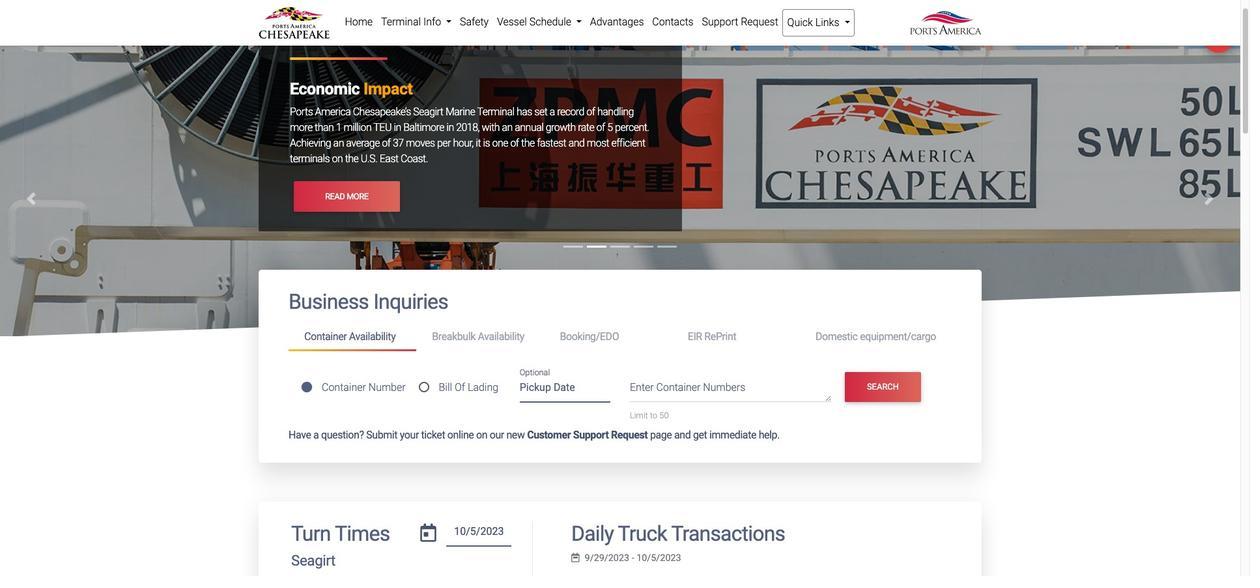 Task type: vqa. For each thing, say whether or not it's contained in the screenshot.
the rightmost 'AVAILABILITY'
yes



Task type: describe. For each thing, give the bounding box(es) containing it.
bill
[[439, 381, 452, 393]]

search
[[867, 382, 899, 392]]

number
[[369, 381, 406, 393]]

million
[[344, 121, 372, 134]]

terminals
[[290, 153, 330, 165]]

a inside main content
[[313, 428, 319, 441]]

breakbulk availability
[[432, 330, 525, 343]]

fastest
[[537, 137, 566, 149]]

business inquiries
[[289, 290, 448, 314]]

inquiries
[[373, 290, 448, 314]]

lading
[[468, 381, 499, 393]]

submit
[[366, 428, 398, 441]]

vessel
[[497, 16, 527, 28]]

terminal info
[[381, 16, 444, 28]]

container for container number
[[322, 381, 366, 393]]

coast.
[[401, 153, 428, 165]]

hour,
[[453, 137, 474, 149]]

a inside ports america chesapeake's seagirt marine terminal has set a record of handling more than 1 million teu in baltimore in 2018,                         with an annual growth rate of 5 percent. achieving an average of 37 moves per hour, it is one of the fastest and most efficient terminals on the u.s. east coast.
[[550, 106, 555, 118]]

limit
[[630, 411, 648, 421]]

one
[[492, 137, 508, 149]]

9/29/2023
[[585, 553, 630, 564]]

of left 37
[[382, 137, 391, 149]]

breakbulk
[[432, 330, 476, 343]]

ports
[[290, 106, 313, 118]]

booking/edo
[[560, 330, 619, 343]]

online
[[448, 428, 474, 441]]

truck
[[618, 521, 667, 546]]

transactions
[[671, 521, 785, 546]]

equipment/cargo
[[860, 330, 936, 343]]

domestic equipment/cargo
[[816, 330, 936, 343]]

vessel schedule
[[497, 16, 574, 28]]

support inside 'link'
[[702, 16, 738, 28]]

turn times
[[291, 521, 390, 546]]

1 horizontal spatial on
[[476, 428, 488, 441]]

quick links
[[788, 16, 842, 29]]

container availability
[[304, 330, 396, 343]]

economic engine image
[[0, 16, 1241, 551]]

chesapeake's
[[353, 106, 411, 118]]

is
[[483, 137, 490, 149]]

of right one at the left of page
[[510, 137, 519, 149]]

set
[[535, 106, 548, 118]]

growth
[[546, 121, 576, 134]]

immediate
[[710, 428, 757, 441]]

moves
[[406, 137, 435, 149]]

seagirt inside main content
[[291, 552, 336, 569]]

eir reprint
[[688, 330, 737, 343]]

more
[[347, 191, 369, 201]]

read more
[[325, 191, 369, 201]]

teu
[[374, 121, 392, 134]]

support request link
[[698, 9, 783, 35]]

37
[[393, 137, 404, 149]]

record
[[557, 106, 584, 118]]

contacts link
[[648, 9, 698, 35]]

home
[[345, 16, 373, 28]]

1 in from the left
[[394, 121, 401, 134]]

help.
[[759, 428, 780, 441]]

annual
[[515, 121, 544, 134]]

rate
[[578, 121, 594, 134]]

breakbulk availability link
[[417, 325, 544, 349]]

2018,
[[456, 121, 480, 134]]

times
[[335, 521, 390, 546]]

-
[[632, 553, 634, 564]]

calendar day image
[[421, 524, 436, 542]]

question?
[[321, 428, 364, 441]]

support request
[[702, 16, 779, 28]]

business
[[289, 290, 369, 314]]

numbers
[[703, 381, 746, 394]]

home link
[[341, 9, 377, 35]]

schedule
[[530, 16, 571, 28]]

has
[[517, 106, 532, 118]]

economic
[[290, 80, 360, 99]]

5
[[607, 121, 613, 134]]

your
[[400, 428, 419, 441]]

percent.
[[615, 121, 649, 134]]

on inside ports america chesapeake's seagirt marine terminal has set a record of handling more than 1 million teu in baltimore in 2018,                         with an annual growth rate of 5 percent. achieving an average of 37 moves per hour, it is one of the fastest and most efficient terminals on the u.s. east coast.
[[332, 153, 343, 165]]

0 horizontal spatial the
[[345, 153, 359, 165]]

eir reprint link
[[672, 325, 800, 349]]

advantages link
[[586, 9, 648, 35]]



Task type: locate. For each thing, give the bounding box(es) containing it.
container left number
[[322, 381, 366, 393]]

0 vertical spatial seagirt
[[413, 106, 443, 118]]

ticket
[[421, 428, 445, 441]]

1 vertical spatial a
[[313, 428, 319, 441]]

enter
[[630, 381, 654, 394]]

0 vertical spatial and
[[569, 137, 585, 149]]

support
[[702, 16, 738, 28], [573, 428, 609, 441]]

0 horizontal spatial a
[[313, 428, 319, 441]]

1 horizontal spatial in
[[447, 121, 454, 134]]

of
[[455, 381, 465, 393]]

turn
[[291, 521, 331, 546]]

of left 5
[[597, 121, 605, 134]]

most
[[587, 137, 609, 149]]

an down 1 at the left of the page
[[333, 137, 344, 149]]

0 horizontal spatial terminal
[[381, 16, 421, 28]]

0 vertical spatial request
[[741, 16, 779, 28]]

None text field
[[447, 521, 512, 547]]

average
[[346, 137, 380, 149]]

daily truck transactions
[[571, 521, 785, 546]]

0 vertical spatial the
[[521, 137, 535, 149]]

seagirt up baltimore
[[413, 106, 443, 118]]

links
[[816, 16, 840, 29]]

customer support request link
[[527, 428, 648, 441]]

availability for breakbulk availability
[[478, 330, 525, 343]]

to
[[650, 411, 658, 421]]

safety link
[[456, 9, 493, 35]]

have a question? submit your ticket online on our new customer support request page and get immediate help.
[[289, 428, 780, 441]]

0 vertical spatial on
[[332, 153, 343, 165]]

terminal
[[381, 16, 421, 28], [477, 106, 514, 118]]

0 horizontal spatial on
[[332, 153, 343, 165]]

impact
[[364, 80, 413, 99]]

support right contacts
[[702, 16, 738, 28]]

10/5/2023
[[637, 553, 681, 564]]

of
[[587, 106, 595, 118], [597, 121, 605, 134], [382, 137, 391, 149], [510, 137, 519, 149]]

9/29/2023 - 10/5/2023
[[585, 553, 681, 564]]

booking/edo link
[[544, 325, 672, 349]]

with
[[482, 121, 500, 134]]

1 availability from the left
[[349, 330, 396, 343]]

0 horizontal spatial an
[[333, 137, 344, 149]]

an
[[502, 121, 513, 134], [333, 137, 344, 149]]

and left get
[[674, 428, 691, 441]]

2 availability from the left
[[478, 330, 525, 343]]

0 horizontal spatial and
[[569, 137, 585, 149]]

it
[[476, 137, 481, 149]]

our
[[490, 428, 504, 441]]

0 vertical spatial an
[[502, 121, 513, 134]]

on right terminals
[[332, 153, 343, 165]]

container up the 50
[[657, 381, 701, 394]]

achieving
[[290, 137, 331, 149]]

request down limit
[[611, 428, 648, 441]]

container number
[[322, 381, 406, 393]]

1 vertical spatial support
[[573, 428, 609, 441]]

1 vertical spatial request
[[611, 428, 648, 441]]

request left quick
[[741, 16, 779, 28]]

america
[[315, 106, 351, 118]]

in
[[394, 121, 401, 134], [447, 121, 454, 134]]

1 horizontal spatial and
[[674, 428, 691, 441]]

support inside main content
[[573, 428, 609, 441]]

domestic
[[816, 330, 858, 343]]

1 vertical spatial terminal
[[477, 106, 514, 118]]

50
[[660, 411, 669, 421]]

optional
[[520, 368, 550, 377]]

page
[[650, 428, 672, 441]]

0 horizontal spatial availability
[[349, 330, 396, 343]]

1 vertical spatial on
[[476, 428, 488, 441]]

1 vertical spatial seagirt
[[291, 552, 336, 569]]

availability right the breakbulk
[[478, 330, 525, 343]]

in up per
[[447, 121, 454, 134]]

east
[[380, 153, 399, 165]]

the
[[521, 137, 535, 149], [345, 153, 359, 165]]

0 vertical spatial a
[[550, 106, 555, 118]]

in right teu
[[394, 121, 401, 134]]

Enter Container Numbers text field
[[630, 380, 831, 402]]

0 horizontal spatial support
[[573, 428, 609, 441]]

1 horizontal spatial availability
[[478, 330, 525, 343]]

0 horizontal spatial request
[[611, 428, 648, 441]]

domestic equipment/cargo link
[[800, 325, 952, 349]]

search button
[[845, 372, 922, 402]]

info
[[424, 16, 441, 28]]

of up rate
[[587, 106, 595, 118]]

eir
[[688, 330, 702, 343]]

on left 'our'
[[476, 428, 488, 441]]

and inside main content
[[674, 428, 691, 441]]

container
[[304, 330, 347, 343], [322, 381, 366, 393], [657, 381, 701, 394]]

get
[[693, 428, 707, 441]]

1 horizontal spatial the
[[521, 137, 535, 149]]

1 horizontal spatial a
[[550, 106, 555, 118]]

limit to 50
[[630, 411, 669, 421]]

have
[[289, 428, 311, 441]]

container availability link
[[289, 325, 417, 351]]

bill of lading
[[439, 381, 499, 393]]

main content containing business inquiries
[[249, 270, 992, 576]]

new
[[507, 428, 525, 441]]

request inside 'link'
[[741, 16, 779, 28]]

terminal left the info
[[381, 16, 421, 28]]

terminal inside ports america chesapeake's seagirt marine terminal has set a record of handling more than 1 million teu in baltimore in 2018,                         with an annual growth rate of 5 percent. achieving an average of 37 moves per hour, it is one of the fastest and most efficient terminals on the u.s. east coast.
[[477, 106, 514, 118]]

availability
[[349, 330, 396, 343], [478, 330, 525, 343]]

than
[[315, 121, 334, 134]]

1 horizontal spatial seagirt
[[413, 106, 443, 118]]

1 horizontal spatial an
[[502, 121, 513, 134]]

an right with
[[502, 121, 513, 134]]

per
[[437, 137, 451, 149]]

a right set
[[550, 106, 555, 118]]

1 vertical spatial an
[[333, 137, 344, 149]]

1
[[336, 121, 341, 134]]

efficient
[[612, 137, 645, 149]]

availability for container availability
[[349, 330, 396, 343]]

customer
[[527, 428, 571, 441]]

baltimore
[[403, 121, 444, 134]]

terminal info link
[[377, 9, 456, 35]]

support right customer on the left
[[573, 428, 609, 441]]

seagirt inside ports america chesapeake's seagirt marine terminal has set a record of handling more than 1 million teu in baltimore in 2018,                         with an annual growth rate of 5 percent. achieving an average of 37 moves per hour, it is one of the fastest and most efficient terminals on the u.s. east coast.
[[413, 106, 443, 118]]

a right have
[[313, 428, 319, 441]]

u.s.
[[361, 153, 378, 165]]

1 vertical spatial the
[[345, 153, 359, 165]]

read
[[325, 191, 345, 201]]

the left u.s.
[[345, 153, 359, 165]]

request
[[741, 16, 779, 28], [611, 428, 648, 441]]

calendar week image
[[571, 553, 580, 563]]

2 in from the left
[[447, 121, 454, 134]]

container down business
[[304, 330, 347, 343]]

0 vertical spatial terminal
[[381, 16, 421, 28]]

seagirt
[[413, 106, 443, 118], [291, 552, 336, 569]]

safety
[[460, 16, 489, 28]]

1 horizontal spatial support
[[702, 16, 738, 28]]

the down annual
[[521, 137, 535, 149]]

vessel schedule link
[[493, 9, 586, 35]]

and inside ports america chesapeake's seagirt marine terminal has set a record of handling more than 1 million teu in baltimore in 2018,                         with an annual growth rate of 5 percent. achieving an average of 37 moves per hour, it is one of the fastest and most efficient terminals on the u.s. east coast.
[[569, 137, 585, 149]]

1 horizontal spatial request
[[741, 16, 779, 28]]

a
[[550, 106, 555, 118], [313, 428, 319, 441]]

and down rate
[[569, 137, 585, 149]]

marine
[[446, 106, 475, 118]]

advantages
[[590, 16, 644, 28]]

1 horizontal spatial terminal
[[477, 106, 514, 118]]

main content
[[249, 270, 992, 576]]

ports america chesapeake's seagirt marine terminal has set a record of handling more than 1 million teu in baltimore in 2018,                         with an annual growth rate of 5 percent. achieving an average of 37 moves per hour, it is one of the fastest and most efficient terminals on the u.s. east coast.
[[290, 106, 649, 165]]

seagirt down 'turn'
[[291, 552, 336, 569]]

container for container availability
[[304, 330, 347, 343]]

0 horizontal spatial in
[[394, 121, 401, 134]]

on
[[332, 153, 343, 165], [476, 428, 488, 441]]

daily
[[571, 521, 614, 546]]

0 horizontal spatial seagirt
[[291, 552, 336, 569]]

quick links link
[[783, 9, 855, 36]]

availability down business inquiries
[[349, 330, 396, 343]]

1 vertical spatial and
[[674, 428, 691, 441]]

0 vertical spatial support
[[702, 16, 738, 28]]

terminal up with
[[477, 106, 514, 118]]

Optional text field
[[520, 377, 611, 403]]

handling
[[598, 106, 634, 118]]



